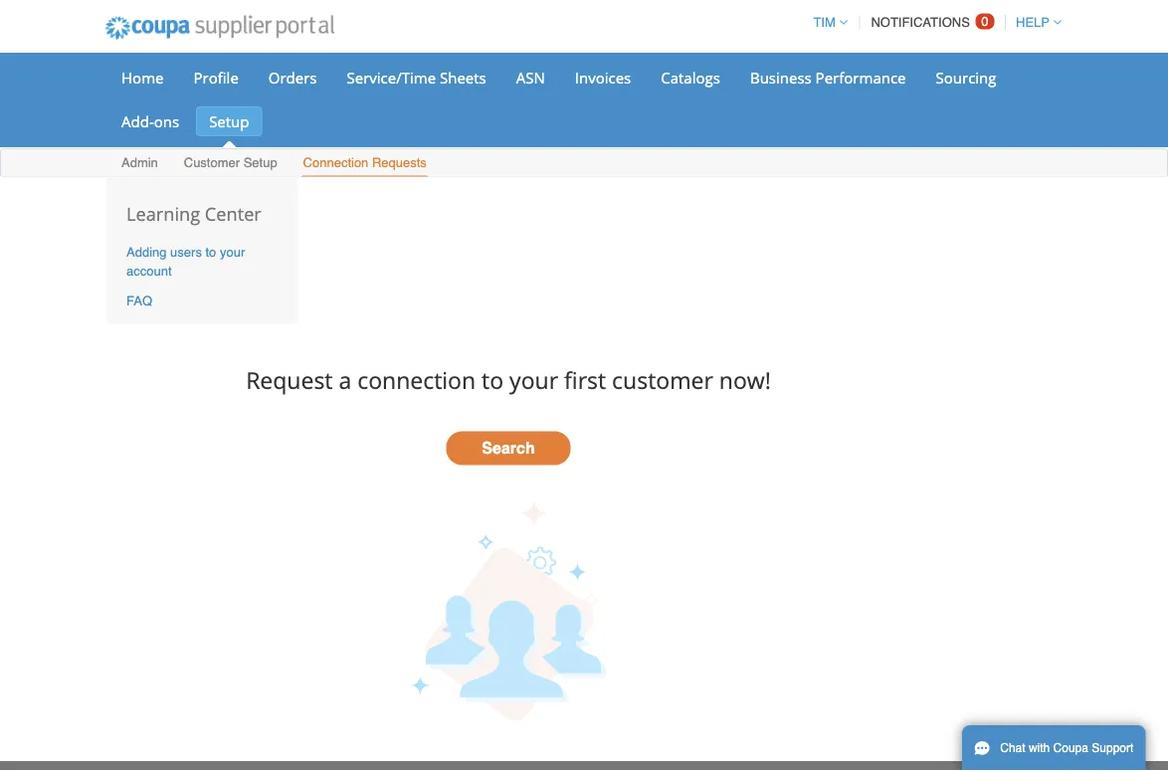 Task type: describe. For each thing, give the bounding box(es) containing it.
now!
[[720, 365, 771, 395]]

coupa supplier portal image
[[92, 3, 348, 53]]

ons
[[154, 111, 179, 131]]

faq link
[[126, 294, 152, 309]]

orders
[[269, 67, 317, 88]]

invoices
[[575, 67, 631, 88]]

business performance link
[[738, 63, 919, 93]]

add-ons
[[121, 111, 179, 131]]

profile
[[194, 67, 239, 88]]

search button
[[446, 432, 571, 465]]

admin
[[121, 155, 158, 170]]

support
[[1092, 742, 1134, 756]]

chat
[[1001, 742, 1026, 756]]

to inside adding users to your account
[[206, 245, 216, 260]]

home link
[[109, 63, 177, 93]]

sheets
[[440, 67, 487, 88]]

faq
[[126, 294, 152, 309]]

profile link
[[181, 63, 252, 93]]

1 horizontal spatial your
[[510, 365, 559, 395]]

setup link
[[196, 107, 262, 136]]

sourcing link
[[923, 63, 1010, 93]]

business
[[751, 67, 812, 88]]

add-
[[121, 111, 154, 131]]

1 vertical spatial setup
[[244, 155, 277, 170]]

help link
[[1007, 15, 1062, 30]]

add-ons link
[[109, 107, 192, 136]]

0
[[982, 14, 989, 29]]

with
[[1029, 742, 1051, 756]]

account
[[126, 263, 172, 278]]

request a connection to your first customer now!
[[246, 365, 771, 395]]

customer
[[612, 365, 714, 395]]

customer setup link
[[183, 151, 278, 177]]

service/time sheets link
[[334, 63, 499, 93]]

request
[[246, 365, 333, 395]]

center
[[205, 202, 262, 226]]

learning
[[126, 202, 200, 226]]

1 horizontal spatial to
[[482, 365, 504, 395]]

your inside adding users to your account
[[220, 245, 245, 260]]

tim link
[[805, 15, 848, 30]]



Task type: locate. For each thing, give the bounding box(es) containing it.
catalogs link
[[648, 63, 734, 93]]

admin link
[[120, 151, 159, 177]]

service/time
[[347, 67, 436, 88]]

business performance
[[751, 67, 906, 88]]

adding
[[126, 245, 167, 260]]

learning center
[[126, 202, 262, 226]]

search
[[482, 439, 535, 458]]

0 vertical spatial to
[[206, 245, 216, 260]]

0 horizontal spatial to
[[206, 245, 216, 260]]

setup
[[209, 111, 249, 131], [244, 155, 277, 170]]

a
[[339, 365, 352, 395]]

adding users to your account
[[126, 245, 245, 278]]

notifications 0
[[871, 14, 989, 30]]

0 vertical spatial setup
[[209, 111, 249, 131]]

help
[[1016, 15, 1050, 30]]

home
[[121, 67, 164, 88]]

notifications
[[871, 15, 970, 30]]

chat with coupa support button
[[963, 726, 1146, 772]]

sourcing
[[936, 67, 997, 88]]

0 horizontal spatial your
[[220, 245, 245, 260]]

1 vertical spatial your
[[510, 365, 559, 395]]

requests
[[372, 155, 427, 170]]

to
[[206, 245, 216, 260], [482, 365, 504, 395]]

setup right customer
[[244, 155, 277, 170]]

first
[[564, 365, 606, 395]]

tim
[[814, 15, 836, 30]]

customer
[[184, 155, 240, 170]]

your down center
[[220, 245, 245, 260]]

1 vertical spatial to
[[482, 365, 504, 395]]

connection
[[358, 365, 476, 395]]

orders link
[[256, 63, 330, 93]]

connection requests
[[303, 155, 427, 170]]

0 vertical spatial your
[[220, 245, 245, 260]]

asn
[[516, 67, 545, 88]]

asn link
[[503, 63, 558, 93]]

connection
[[303, 155, 369, 170]]

to right users
[[206, 245, 216, 260]]

users
[[170, 245, 202, 260]]

chat with coupa support
[[1001, 742, 1134, 756]]

setup up customer setup
[[209, 111, 249, 131]]

coupa
[[1054, 742, 1089, 756]]

connection requests link
[[302, 151, 428, 177]]

performance
[[816, 67, 906, 88]]

catalogs
[[661, 67, 721, 88]]

service/time sheets
[[347, 67, 487, 88]]

to up search
[[482, 365, 504, 395]]

your
[[220, 245, 245, 260], [510, 365, 559, 395]]

your left "first"
[[510, 365, 559, 395]]

navigation containing notifications 0
[[805, 3, 1062, 42]]

navigation
[[805, 3, 1062, 42]]

customer setup
[[184, 155, 277, 170]]

adding users to your account link
[[126, 245, 245, 278]]

invoices link
[[562, 63, 644, 93]]



Task type: vqa. For each thing, say whether or not it's contained in the screenshot.
USERS
yes



